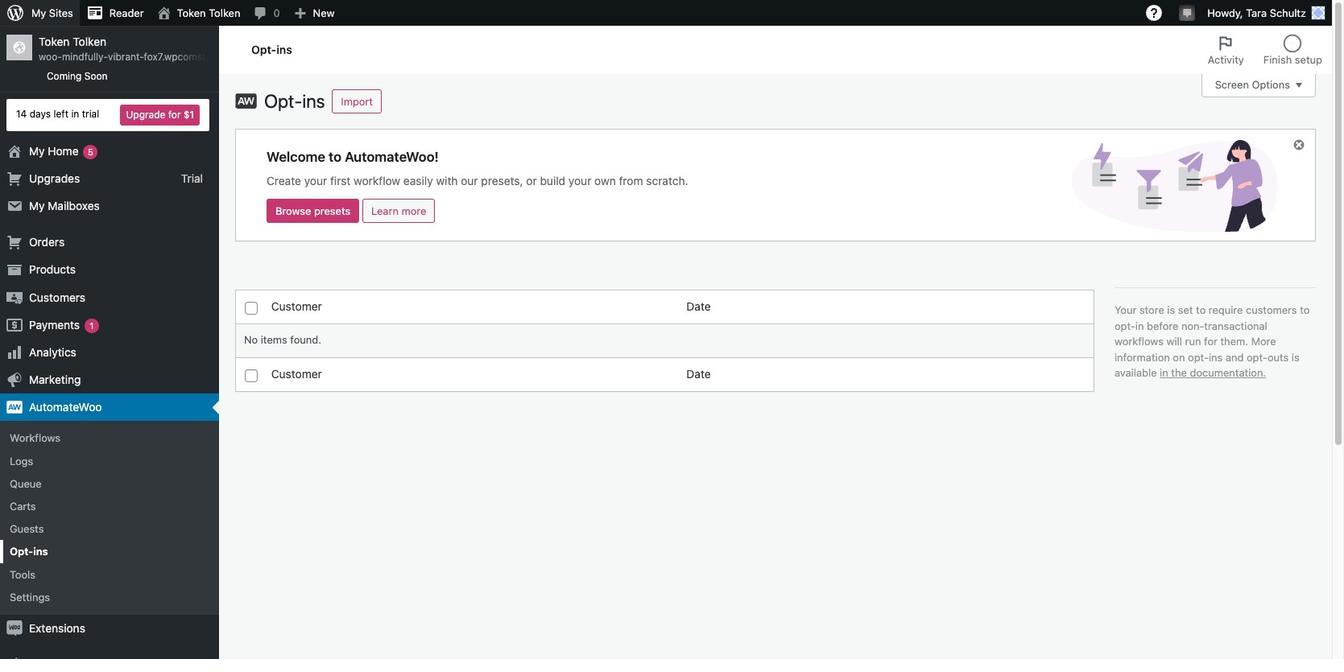 Task type: locate. For each thing, give the bounding box(es) containing it.
upgrade for $1
[[126, 108, 194, 121]]

2 vertical spatial my
[[29, 199, 45, 213]]

browse presets
[[276, 205, 351, 218]]

opt- down your
[[1115, 320, 1136, 333]]

tolken left 0 link
[[209, 6, 241, 19]]

for left $1
[[168, 108, 181, 121]]

1 vertical spatial date
[[687, 368, 711, 381]]

activity button
[[1199, 26, 1255, 74]]

opt- down more
[[1247, 351, 1268, 364]]

create
[[267, 174, 301, 188]]

in up workflows
[[1136, 320, 1145, 333]]

opt- up tools
[[10, 546, 33, 559]]

queue link
[[0, 473, 219, 496]]

finish setup
[[1264, 53, 1323, 66]]

opt- down run
[[1189, 351, 1210, 364]]

my mailboxes link
[[0, 193, 219, 220]]

tools link
[[0, 564, 219, 586]]

tolken up "mindfully-"
[[73, 35, 106, 48]]

0 horizontal spatial your
[[304, 174, 327, 188]]

my sites
[[31, 6, 73, 19]]

screen
[[1216, 79, 1250, 91]]

opt-ins up the welcome
[[264, 90, 325, 112]]

1 horizontal spatial for
[[1205, 335, 1218, 348]]

0 horizontal spatial token
[[39, 35, 70, 48]]

automatewoo
[[29, 401, 102, 414]]

for inside your store is set to require customers to opt-in before non-transactional workflows will run for them. more information on opt-ins and opt-outs is available
[[1205, 335, 1218, 348]]

1 horizontal spatial opt-
[[1189, 351, 1210, 364]]

schultz
[[1271, 6, 1307, 19]]

opt- inside opt-ins link
[[10, 546, 33, 559]]

for inside button
[[168, 108, 181, 121]]

carts
[[10, 500, 36, 513]]

customers link
[[0, 284, 219, 312]]

0 vertical spatial for
[[168, 108, 181, 121]]

transactional
[[1205, 320, 1268, 333]]

will
[[1167, 335, 1183, 348]]

notification image
[[1182, 6, 1194, 19]]

with
[[436, 174, 458, 188]]

my for my home 5
[[29, 144, 45, 158]]

setup
[[1296, 53, 1323, 66]]

token for token tolken woo-mindfully-vibrant-fox7.wpcomstaging.com coming soon
[[39, 35, 70, 48]]

your
[[304, 174, 327, 188], [569, 174, 592, 188]]

0 horizontal spatial tolken
[[73, 35, 106, 48]]

workflows
[[10, 432, 60, 445]]

None checkbox
[[245, 370, 258, 383]]

tab list
[[1199, 26, 1333, 74]]

set
[[1179, 304, 1194, 317]]

my for my sites
[[31, 6, 46, 19]]

left
[[54, 108, 69, 120]]

in left the
[[1161, 367, 1169, 380]]

to up first
[[329, 149, 342, 165]]

my inside my mailboxes link
[[29, 199, 45, 213]]

ins up in the documentation.
[[1210, 351, 1224, 364]]

1 your from the left
[[304, 174, 327, 188]]

0 horizontal spatial is
[[1168, 304, 1176, 317]]

1 horizontal spatial tolken
[[209, 6, 241, 19]]

0 vertical spatial date
[[687, 300, 711, 314]]

customer down found.
[[271, 368, 322, 381]]

opt-ins link
[[0, 541, 219, 564]]

1 horizontal spatial to
[[1197, 304, 1207, 317]]

token inside token tolken woo-mindfully-vibrant-fox7.wpcomstaging.com coming soon
[[39, 35, 70, 48]]

2 horizontal spatial in
[[1161, 367, 1169, 380]]

workflow
[[354, 174, 401, 188]]

to right set
[[1197, 304, 1207, 317]]

reader
[[109, 6, 144, 19]]

token inside token tolken link
[[177, 6, 206, 19]]

my inside my sites link
[[31, 6, 46, 19]]

2 your from the left
[[569, 174, 592, 188]]

easily
[[404, 174, 433, 188]]

your
[[1115, 304, 1137, 317]]

in the documentation.
[[1161, 367, 1267, 380]]

my left home
[[29, 144, 45, 158]]

is
[[1168, 304, 1176, 317], [1292, 351, 1300, 364]]

0 vertical spatial my
[[31, 6, 46, 19]]

opt-ins down the 0
[[251, 42, 292, 56]]

in right left
[[71, 108, 79, 120]]

2 vertical spatial opt-ins
[[10, 546, 48, 559]]

customer up found.
[[271, 300, 322, 314]]

is right outs
[[1292, 351, 1300, 364]]

before
[[1148, 320, 1179, 333]]

reader link
[[80, 0, 150, 26]]

ins inside your store is set to require customers to opt-in before non-transactional workflows will run for them. more information on opt-ins and opt-outs is available
[[1210, 351, 1224, 364]]

opt-ins inside main menu navigation
[[10, 546, 48, 559]]

to right customers
[[1301, 304, 1311, 317]]

2 vertical spatial in
[[1161, 367, 1169, 380]]

1 horizontal spatial is
[[1292, 351, 1300, 364]]

extensions
[[29, 622, 85, 636]]

require
[[1209, 304, 1244, 317]]

date
[[687, 300, 711, 314], [687, 368, 711, 381]]

0 vertical spatial token
[[177, 6, 206, 19]]

2 vertical spatial opt-
[[10, 546, 33, 559]]

opt-
[[251, 42, 277, 56], [264, 90, 302, 112], [10, 546, 33, 559]]

browse
[[276, 205, 311, 218]]

your left first
[[304, 174, 327, 188]]

my sites link
[[0, 0, 80, 26]]

1 vertical spatial token
[[39, 35, 70, 48]]

toolbar navigation
[[0, 0, 1333, 29]]

0 horizontal spatial for
[[168, 108, 181, 121]]

is left set
[[1168, 304, 1176, 317]]

my down "upgrades"
[[29, 199, 45, 213]]

learn more
[[371, 205, 427, 218]]

0 vertical spatial customer
[[271, 300, 322, 314]]

0 horizontal spatial in
[[71, 108, 79, 120]]

0 vertical spatial tolken
[[209, 6, 241, 19]]

automatewoo link
[[0, 394, 219, 422]]

0 horizontal spatial opt-
[[1115, 320, 1136, 333]]

token up the woo-
[[39, 35, 70, 48]]

trial
[[82, 108, 99, 120]]

opt-ins down guests
[[10, 546, 48, 559]]

information
[[1115, 351, 1171, 364]]

0 vertical spatial in
[[71, 108, 79, 120]]

options
[[1253, 79, 1291, 91]]

for
[[168, 108, 181, 121], [1205, 335, 1218, 348]]

1 vertical spatial in
[[1136, 320, 1145, 333]]

tab list containing activity
[[1199, 26, 1333, 74]]

presets,
[[481, 174, 523, 188]]

token up fox7.wpcomstaging.com
[[177, 6, 206, 19]]

1 vertical spatial for
[[1205, 335, 1218, 348]]

to
[[329, 149, 342, 165], [1197, 304, 1207, 317], [1301, 304, 1311, 317]]

customer
[[271, 300, 322, 314], [271, 368, 322, 381]]

days
[[30, 108, 51, 120]]

None checkbox
[[245, 302, 258, 315]]

your left own
[[569, 174, 592, 188]]

items
[[261, 333, 287, 346]]

ins down guests
[[33, 546, 48, 559]]

1 horizontal spatial your
[[569, 174, 592, 188]]

for right run
[[1205, 335, 1218, 348]]

1 vertical spatial tolken
[[73, 35, 106, 48]]

1 vertical spatial customer
[[271, 368, 322, 381]]

screen options button
[[1202, 73, 1317, 98]]

guests
[[10, 523, 44, 536]]

opt- down 0 link
[[251, 42, 277, 56]]

opt- up the welcome
[[264, 90, 302, 112]]

from
[[619, 174, 644, 188]]

1 vertical spatial my
[[29, 144, 45, 158]]

tolken inside token tolken woo-mindfully-vibrant-fox7.wpcomstaging.com coming soon
[[73, 35, 106, 48]]

no items found.
[[244, 333, 322, 346]]

ins
[[277, 42, 292, 56], [302, 90, 325, 112], [1210, 351, 1224, 364], [33, 546, 48, 559]]

payments 1
[[29, 318, 94, 332]]

1 horizontal spatial in
[[1136, 320, 1145, 333]]

tolken
[[209, 6, 241, 19], [73, 35, 106, 48]]

tolken inside toolbar navigation
[[209, 6, 241, 19]]

fox7.wpcomstaging.com
[[144, 51, 253, 63]]

ins left import
[[302, 90, 325, 112]]

finish
[[1264, 53, 1293, 66]]

activity
[[1209, 53, 1245, 66]]

marketing
[[29, 373, 81, 387]]

payments
[[29, 318, 80, 332]]

my left sites
[[31, 6, 46, 19]]

1 horizontal spatial token
[[177, 6, 206, 19]]

tolken for token tolken
[[209, 6, 241, 19]]



Task type: describe. For each thing, give the bounding box(es) containing it.
sites
[[49, 6, 73, 19]]

soon
[[84, 70, 108, 82]]

mindfully-
[[62, 51, 108, 63]]

upgrades
[[29, 171, 80, 185]]

my mailboxes
[[29, 199, 100, 213]]

workflows link
[[0, 427, 219, 450]]

0 vertical spatial opt-ins
[[251, 42, 292, 56]]

howdy, tara schultz
[[1208, 6, 1307, 19]]

import
[[341, 95, 373, 108]]

more
[[402, 205, 427, 218]]

main menu navigation
[[0, 26, 253, 660]]

own
[[595, 174, 616, 188]]

logs
[[10, 455, 33, 468]]

and
[[1226, 351, 1245, 364]]

guests link
[[0, 518, 219, 541]]

0 vertical spatial is
[[1168, 304, 1176, 317]]

0 link
[[247, 0, 287, 26]]

0 vertical spatial opt-
[[251, 42, 277, 56]]

learn more link
[[363, 199, 435, 223]]

new link
[[287, 0, 341, 26]]

upgrade
[[126, 108, 166, 121]]

upgrade for $1 button
[[120, 104, 200, 125]]

2 horizontal spatial to
[[1301, 304, 1311, 317]]

extensions link
[[0, 616, 219, 643]]

mailboxes
[[48, 199, 100, 213]]

build
[[540, 174, 566, 188]]

in the documentation. link
[[1161, 367, 1267, 380]]

tolken for token tolken woo-mindfully-vibrant-fox7.wpcomstaging.com coming soon
[[73, 35, 106, 48]]

products
[[29, 263, 76, 277]]

orders link
[[0, 229, 219, 257]]

welcome
[[267, 149, 326, 165]]

0
[[274, 6, 280, 19]]

my home 5
[[29, 144, 93, 158]]

token for token tolken
[[177, 6, 206, 19]]

1 customer from the top
[[271, 300, 322, 314]]

create your first workflow easily with our presets, or build your own from scratch.
[[267, 174, 689, 188]]

workflows
[[1115, 335, 1164, 348]]

documentation.
[[1191, 367, 1267, 380]]

found.
[[290, 333, 322, 346]]

2 horizontal spatial opt-
[[1247, 351, 1268, 364]]

home
[[48, 144, 79, 158]]

customers
[[1247, 304, 1298, 317]]

import link
[[332, 89, 382, 114]]

automatewoo!
[[345, 149, 439, 165]]

2 date from the top
[[687, 368, 711, 381]]

products link
[[0, 257, 219, 284]]

2 customer from the top
[[271, 368, 322, 381]]

tools
[[10, 569, 35, 581]]

the
[[1172, 367, 1188, 380]]

1 vertical spatial is
[[1292, 351, 1300, 364]]

1 vertical spatial opt-ins
[[264, 90, 325, 112]]

settings link
[[0, 586, 219, 609]]

no
[[244, 333, 258, 346]]

run
[[1186, 335, 1202, 348]]

1 date from the top
[[687, 300, 711, 314]]

available
[[1115, 367, 1158, 380]]

14
[[16, 108, 27, 120]]

or
[[527, 174, 537, 188]]

in inside your store is set to require customers to opt-in before non-transactional workflows will run for them. more information on opt-ins and opt-outs is available
[[1136, 320, 1145, 333]]

settings
[[10, 591, 50, 604]]

marketing link
[[0, 367, 219, 394]]

1 vertical spatial opt-
[[264, 90, 302, 112]]

your store is set to require customers to opt-in before non-transactional workflows will run for them. more information on opt-ins and opt-outs is available
[[1115, 304, 1311, 380]]

on
[[1174, 351, 1186, 364]]

analytics link
[[0, 339, 219, 367]]

in inside navigation
[[71, 108, 79, 120]]

my for my mailboxes
[[29, 199, 45, 213]]

coming
[[47, 70, 82, 82]]

them.
[[1221, 335, 1249, 348]]

orders
[[29, 235, 65, 249]]

new
[[313, 6, 335, 19]]

analytics
[[29, 346, 76, 359]]

ins inside main menu navigation
[[33, 546, 48, 559]]

welcome to automatewoo!
[[267, 149, 439, 165]]

ins down the 0
[[277, 42, 292, 56]]

token tolken woo-mindfully-vibrant-fox7.wpcomstaging.com coming soon
[[39, 35, 253, 82]]

more
[[1252, 335, 1277, 348]]

1
[[90, 320, 94, 331]]

customers
[[29, 291, 85, 304]]

outs
[[1268, 351, 1290, 364]]

first
[[330, 174, 351, 188]]

screen options
[[1216, 79, 1291, 91]]

scratch.
[[647, 174, 689, 188]]

our
[[461, 174, 478, 188]]

non-
[[1182, 320, 1205, 333]]

vibrant-
[[108, 51, 144, 63]]

browse presets link
[[267, 199, 360, 223]]

token tolken link
[[150, 0, 247, 26]]

5
[[88, 146, 93, 157]]

0 horizontal spatial to
[[329, 149, 342, 165]]

$1
[[184, 108, 194, 121]]

presets
[[314, 205, 351, 218]]

trial
[[181, 171, 203, 185]]



Task type: vqa. For each thing, say whether or not it's contained in the screenshot.
option containing Previous year (Dec 1 - 20, 2022)
no



